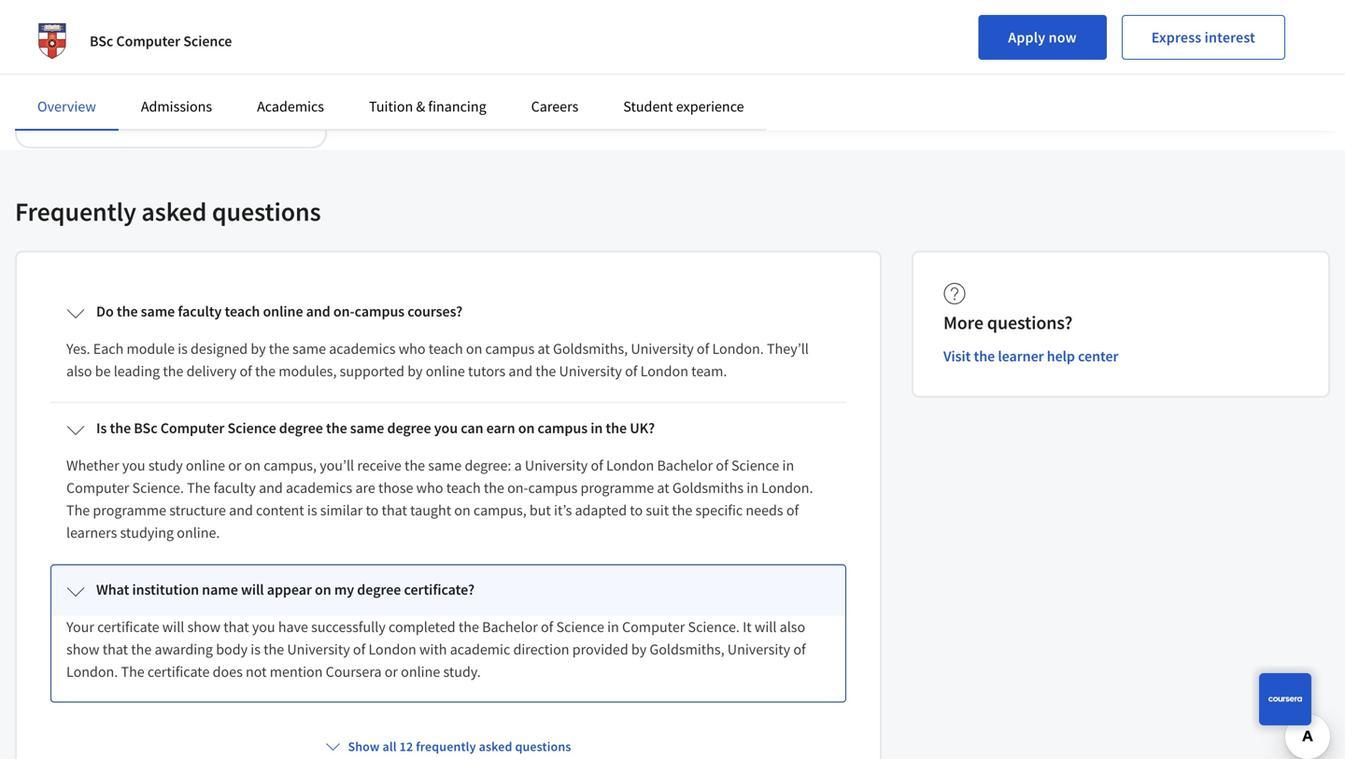 Task type: vqa. For each thing, say whether or not it's contained in the screenshot.
the top faculty
yes



Task type: locate. For each thing, give the bounding box(es) containing it.
that inside whether you study online or on campus, you'll receive the same degree: a university of london bachelor of science in computer science. the faculty and academics are those who teach the on-campus programme at goldsmiths in london. the programme structure and content is similar to that taught on campus, but it's adapted to suit the specific needs of learners studying online.
[[382, 501, 407, 520]]

to right introduction
[[115, 27, 128, 46]]

online inside yes. each module is designed by the same academics who teach on campus at goldsmiths, university of london. they'll also be leading the delivery of the modules, supported by online tutors and the university of london team.
[[426, 362, 465, 381]]

the down the what
[[121, 663, 145, 682]]

and left content
[[229, 501, 253, 520]]

adapted
[[575, 501, 627, 520]]

goldsmiths, inside your certificate will show that you have successfully completed the bachelor of science in computer science. it will also show that the awarding body is the university of london with academic direction provided by goldsmiths, university of london. the certificate does not mention coursera or online study.
[[650, 641, 725, 659]]

will inside 'dropdown button'
[[241, 581, 264, 599]]

the up learners
[[66, 501, 90, 520]]

to left the suit
[[630, 501, 643, 520]]

at inside yes. each module is designed by the same academics who teach on campus at goldsmiths, university of london. they'll also be leading the delivery of the modules, supported by online tutors and the university of london team.
[[538, 340, 550, 358]]

you left study
[[122, 456, 145, 475]]

1 vertical spatial questions
[[515, 739, 571, 755]]

online inside your certificate will show that you have successfully completed the bachelor of science in computer science. it will also show that the awarding body is the university of london with academic direction provided by goldsmiths, university of london. the certificate does not mention coursera or online study.
[[401, 663, 440, 682]]

teach inside yes. each module is designed by the same academics who teach on campus at goldsmiths, university of london. they'll also be leading the delivery of the modules, supported by online tutors and the university of london team.
[[429, 340, 463, 358]]

1 vertical spatial bachelor
[[482, 618, 538, 637]]

who down 'courses?'
[[399, 340, 426, 358]]

1 vertical spatial teach
[[429, 340, 463, 358]]

0 horizontal spatial to
[[115, 27, 128, 46]]

1 horizontal spatial questions
[[515, 739, 571, 755]]

provided
[[573, 641, 629, 659]]

or right study
[[228, 456, 241, 475]]

science inside is the bsc computer science degree the same degree you can earn on campus in the uk?‎ "dropdown button"
[[227, 419, 276, 438]]

london left team.
[[641, 362, 689, 381]]

0 horizontal spatial also
[[66, 362, 92, 381]]

will right it
[[755, 618, 777, 637]]

0 vertical spatial london.
[[712, 340, 764, 358]]

campus, left but
[[474, 501, 527, 520]]

campus, up content
[[264, 456, 317, 475]]

programme up the studying
[[93, 501, 166, 520]]

the right tutors
[[536, 362, 556, 381]]

all
[[383, 739, 397, 755]]

1 vertical spatial science.
[[688, 618, 740, 637]]

1 horizontal spatial bsc
[[134, 419, 157, 438]]

that up 'body'
[[224, 618, 249, 637]]

learner
[[998, 347, 1044, 366]]

0 vertical spatial london
[[641, 362, 689, 381]]

london. for science
[[762, 479, 813, 498]]

1 horizontal spatial that
[[224, 618, 249, 637]]

0 horizontal spatial on-
[[333, 302, 355, 321]]

online left tutors
[[426, 362, 465, 381]]

on left my on the bottom left
[[315, 581, 331, 599]]

0 vertical spatial show
[[187, 618, 221, 637]]

london. inside yes. each module is designed by the same academics who teach on campus at goldsmiths, university of london. they'll also be leading the delivery of the modules, supported by online tutors and the university of london team.
[[712, 340, 764, 358]]

1 vertical spatial bsc
[[134, 419, 157, 438]]

financing
[[428, 97, 486, 116]]

0 vertical spatial science.
[[132, 479, 184, 498]]

a
[[514, 456, 522, 475]]

you left can
[[434, 419, 458, 438]]

teach
[[225, 302, 260, 321], [429, 340, 463, 358], [446, 479, 481, 498]]

0 horizontal spatial by
[[251, 340, 266, 358]]

visit the learner help center link
[[944, 347, 1119, 366]]

academics up the supported
[[329, 340, 396, 358]]

collapsed list
[[47, 283, 850, 708]]

1 vertical spatial goldsmiths,
[[650, 641, 725, 659]]

bachelor inside your certificate will show that you have successfully completed the bachelor of science in computer science. it will also show that the awarding body is the university of london with academic direction provided by goldsmiths, university of london. the certificate does not mention coursera or online study.
[[482, 618, 538, 637]]

0 vertical spatial also
[[66, 362, 92, 381]]

1 horizontal spatial will
[[241, 581, 264, 599]]

certificate down awarding
[[148, 663, 210, 682]]

tuition & financing
[[369, 97, 486, 116]]

bachelor inside whether you study online or on campus, you'll receive the same degree: a university of london bachelor of science in computer science. the faculty and academics are those who teach the on-campus programme at goldsmiths in london. the programme structure and content is similar to that taught on campus, but it's adapted to suit the specific needs of learners studying online.
[[657, 456, 713, 475]]

1 horizontal spatial to
[[366, 501, 379, 520]]

london
[[641, 362, 689, 381], [606, 456, 654, 475], [369, 641, 417, 659]]

also right it
[[780, 618, 806, 637]]

by right provided
[[632, 641, 647, 659]]

uk?‎
[[630, 419, 655, 438]]

london down uk?‎
[[606, 456, 654, 475]]

1 horizontal spatial goldsmiths,
[[650, 641, 725, 659]]

apply
[[1008, 28, 1046, 47]]

campus up 'it's'
[[528, 479, 578, 498]]

london.
[[712, 340, 764, 358], [762, 479, 813, 498], [66, 663, 118, 682]]

0 horizontal spatial campus,
[[264, 456, 317, 475]]

computer up science
[[131, 27, 196, 46]]

team.
[[692, 362, 727, 381]]

yes.
[[66, 340, 90, 358]]

london. up team.
[[712, 340, 764, 358]]

tutors
[[468, 362, 506, 381]]

online up modules, on the left of the page
[[263, 302, 303, 321]]

introduction to computer science and programming link
[[32, 27, 310, 65]]

same up modules, on the left of the page
[[293, 340, 326, 358]]

the up you'll
[[326, 419, 347, 438]]

what
[[96, 581, 129, 599]]

on inside "dropdown button"
[[518, 419, 535, 438]]

computer inside introduction to computer science and programming
[[131, 27, 196, 46]]

2 horizontal spatial you
[[434, 419, 458, 438]]

0 vertical spatial academics
[[329, 340, 396, 358]]

2 horizontal spatial by
[[632, 641, 647, 659]]

successfully
[[311, 618, 386, 637]]

1 vertical spatial the
[[66, 501, 90, 520]]

campus right earn
[[538, 419, 588, 438]]

1 vertical spatial on-
[[507, 479, 528, 498]]

studying
[[120, 524, 174, 542]]

0 horizontal spatial goldsmiths,
[[553, 340, 628, 358]]

1 vertical spatial london.
[[762, 479, 813, 498]]

your certificate will show that you have successfully completed the bachelor of science in computer science. it will also show that the awarding body is the university of london with academic direction provided by goldsmiths, university of london. the certificate does not mention coursera or online study.
[[66, 618, 806, 682]]

certificate
[[97, 618, 159, 637], [148, 663, 210, 682]]

goldsmiths
[[673, 479, 744, 498]]

0 vertical spatial campus,
[[264, 456, 317, 475]]

0 horizontal spatial at
[[538, 340, 550, 358]]

and inside yes. each module is designed by the same academics who teach on campus at goldsmiths, university of london. they'll also be leading the delivery of the modules, supported by online tutors and the university of london team.
[[509, 362, 533, 381]]

and up academics
[[250, 27, 275, 46]]

1 vertical spatial london
[[606, 456, 654, 475]]

who
[[399, 340, 426, 358], [416, 479, 443, 498]]

mention
[[270, 663, 323, 682]]

bsc
[[90, 32, 113, 50], [134, 419, 157, 438]]

bachelor up "academic"
[[482, 618, 538, 637]]

you left have
[[252, 618, 275, 637]]

bsc up study
[[134, 419, 157, 438]]

what institution name will appear on my degree certificate?‎
[[96, 581, 475, 599]]

is the bsc computer science degree the same degree you can earn on campus in the uk?‎ button
[[51, 404, 846, 455]]

and up modules, on the left of the page
[[306, 302, 331, 321]]

science inside whether you study online or on campus, you'll receive the same degree: a university of london bachelor of science in computer science. the faculty and academics are those who teach the on-campus programme at goldsmiths in london. the programme structure and content is similar to that taught on campus, but it's adapted to suit the specific needs of learners studying online.
[[732, 456, 780, 475]]

london. down your
[[66, 663, 118, 682]]

online down with
[[401, 663, 440, 682]]

2 vertical spatial by
[[632, 641, 647, 659]]

on inside 'dropdown button'
[[315, 581, 331, 599]]

module
[[127, 340, 175, 358]]

computer up provided
[[622, 618, 685, 637]]

12
[[400, 739, 413, 755]]

specific
[[696, 501, 743, 520]]

university inside whether you study online or on campus, you'll receive the same degree: a university of london bachelor of science in computer science. the faculty and academics are those who teach the on-campus programme at goldsmiths in london. the programme structure and content is similar to that taught on campus, but it's adapted to suit the specific needs of learners studying online.
[[525, 456, 588, 475]]

by
[[251, 340, 266, 358], [408, 362, 423, 381], [632, 641, 647, 659]]

0 horizontal spatial that
[[103, 641, 128, 659]]

you inside whether you study online or on campus, you'll receive the same degree: a university of london bachelor of science in computer science. the faculty and academics are those who teach the on-campus programme at goldsmiths in london. the programme structure and content is similar to that taught on campus, but it's adapted to suit the specific needs of learners studying online.
[[122, 456, 145, 475]]

london inside yes. each module is designed by the same academics who teach on campus at goldsmiths, university of london. they'll also be leading the delivery of the modules, supported by online tutors and the university of london team.
[[641, 362, 689, 381]]

1 vertical spatial faculty
[[213, 479, 256, 498]]

show down your
[[66, 641, 100, 659]]

academics
[[329, 340, 396, 358], [286, 479, 352, 498]]

on- down the a
[[507, 479, 528, 498]]

on up tutors
[[466, 340, 482, 358]]

2 vertical spatial the
[[121, 663, 145, 682]]

by inside your certificate will show that you have successfully completed the bachelor of science in computer science. it will also show that the awarding body is the university of london with academic direction provided by goldsmiths, university of london. the certificate does not mention coursera or online study.
[[632, 641, 647, 659]]

science. inside whether you study online or on campus, you'll receive the same degree: a university of london bachelor of science in computer science. the faculty and academics are those who teach the on-campus programme at goldsmiths in london. the programme structure and content is similar to that taught on campus, but it's adapted to suit the specific needs of learners studying online.
[[132, 479, 184, 498]]

teach down do the same faculty teach online and on-campus courses? dropdown button
[[429, 340, 463, 358]]

or inside whether you study online or on campus, you'll receive the same degree: a university of london bachelor of science in computer science. the faculty and academics are those who teach the on-campus programme at goldsmiths in london. the programme structure and content is similar to that taught on campus, but it's adapted to suit the specific needs of learners studying online.
[[228, 456, 241, 475]]

you inside your certificate will show that you have successfully completed the bachelor of science in computer science. it will also show that the awarding body is the university of london with academic direction provided by goldsmiths, university of london. the certificate does not mention coursera or online study.
[[252, 618, 275, 637]]

0 horizontal spatial or
[[228, 456, 241, 475]]

2 vertical spatial london.
[[66, 663, 118, 682]]

0 vertical spatial programme
[[581, 479, 654, 498]]

is
[[178, 340, 188, 358], [307, 501, 317, 520], [251, 641, 261, 659]]

science. down study
[[132, 479, 184, 498]]

2 horizontal spatial that
[[382, 501, 407, 520]]

0 horizontal spatial the
[[66, 501, 90, 520]]

science. left it
[[688, 618, 740, 637]]

bachelor up goldsmiths
[[657, 456, 713, 475]]

teach up "designed"
[[225, 302, 260, 321]]

programming
[[32, 46, 120, 65]]

that
[[382, 501, 407, 520], [224, 618, 249, 637], [103, 641, 128, 659]]

same inside yes. each module is designed by the same academics who teach on campus at goldsmiths, university of london. they'll also be leading the delivery of the modules, supported by online tutors and the university of london team.
[[293, 340, 326, 358]]

the
[[117, 302, 138, 321], [269, 340, 290, 358], [974, 347, 995, 366], [163, 362, 184, 381], [255, 362, 276, 381], [536, 362, 556, 381], [110, 419, 131, 438], [326, 419, 347, 438], [606, 419, 627, 438], [405, 456, 425, 475], [484, 479, 504, 498], [672, 501, 693, 520], [459, 618, 479, 637], [131, 641, 152, 659], [264, 641, 284, 659]]

will up awarding
[[162, 618, 184, 637]]

those
[[378, 479, 413, 498]]

london. inside your certificate will show that you have successfully completed the bachelor of science in computer science. it will also show that the awarding body is the university of london with academic direction provided by goldsmiths, university of london. the certificate does not mention coursera or online study.
[[66, 663, 118, 682]]

careers link
[[531, 97, 579, 116]]

1 horizontal spatial on-
[[507, 479, 528, 498]]

leading
[[114, 362, 160, 381]]

the up "academic"
[[459, 618, 479, 637]]

1 vertical spatial asked
[[479, 739, 513, 755]]

2 vertical spatial that
[[103, 641, 128, 659]]

2 horizontal spatial the
[[187, 479, 211, 498]]

1 vertical spatial who
[[416, 479, 443, 498]]

1 horizontal spatial the
[[121, 663, 145, 682]]

1 horizontal spatial programme
[[581, 479, 654, 498]]

0 vertical spatial goldsmiths,
[[553, 340, 628, 358]]

1 vertical spatial certificate
[[148, 663, 210, 682]]

frequently asked questions
[[15, 195, 321, 228]]

0 vertical spatial faculty
[[178, 302, 222, 321]]

1 horizontal spatial by
[[408, 362, 423, 381]]

coursera
[[326, 663, 382, 682]]

who up 'taught' at the bottom left
[[416, 479, 443, 498]]

same
[[141, 302, 175, 321], [293, 340, 326, 358], [350, 419, 384, 438], [428, 456, 462, 475]]

on- inside do the same faculty teach online and on-campus courses? dropdown button
[[333, 302, 355, 321]]

also down yes.
[[66, 362, 92, 381]]

1 horizontal spatial also
[[780, 618, 806, 637]]

online right study
[[186, 456, 225, 475]]

0 vertical spatial or
[[228, 456, 241, 475]]

the inside your certificate will show that you have successfully completed the bachelor of science in computer science. it will also show that the awarding body is the university of london with academic direction provided by goldsmiths, university of london. the certificate does not mention coursera or online study.
[[121, 663, 145, 682]]

it's
[[554, 501, 572, 520]]

0 vertical spatial you
[[434, 419, 458, 438]]

degree right my on the bottom left
[[357, 581, 401, 599]]

that down those
[[382, 501, 407, 520]]

london. inside whether you study online or on campus, you'll receive the same degree: a university of london bachelor of science in computer science. the faculty and academics are those who teach the on-campus programme at goldsmiths in london. the programme structure and content is similar to that taught on campus, but it's adapted to suit the specific needs of learners studying online.
[[762, 479, 813, 498]]

by right "designed"
[[251, 340, 266, 358]]

show
[[348, 739, 380, 755]]

or inside your certificate will show that you have successfully completed the bachelor of science in computer science. it will also show that the awarding body is the university of london with academic direction provided by goldsmiths, university of london. the certificate does not mention coursera or online study.
[[385, 663, 398, 682]]

london inside whether you study online or on campus, you'll receive the same degree: a university of london bachelor of science in computer science. the faculty and academics are those who teach the on-campus programme at goldsmiths in london. the programme structure and content is similar to that taught on campus, but it's adapted to suit the specific needs of learners studying online.
[[606, 456, 654, 475]]

1 vertical spatial you
[[122, 456, 145, 475]]

science
[[198, 27, 247, 46], [183, 32, 232, 50], [227, 419, 276, 438], [732, 456, 780, 475], [556, 618, 604, 637]]

academics inside whether you study online or on campus, you'll receive the same degree: a university of london bachelor of science in computer science. the faculty and academics are those who teach the on-campus programme at goldsmiths in london. the programme structure and content is similar to that taught on campus, but it's adapted to suit the specific needs of learners studying online.
[[286, 479, 352, 498]]

that down the what
[[103, 641, 128, 659]]

same down is the bsc computer science degree the same degree you can earn on campus in the uk?‎ "dropdown button"
[[428, 456, 462, 475]]

2 vertical spatial teach
[[446, 479, 481, 498]]

the right do
[[117, 302, 138, 321]]

0 horizontal spatial science.
[[132, 479, 184, 498]]

asked
[[141, 195, 207, 228], [479, 739, 513, 755]]

in inside your certificate will show that you have successfully completed the bachelor of science in computer science. it will also show that the awarding body is the university of london with academic direction provided by goldsmiths, university of london. the certificate does not mention coursera or online study.
[[607, 618, 619, 637]]

by right the supported
[[408, 362, 423, 381]]

academics down you'll
[[286, 479, 352, 498]]

computer up 'computer'
[[116, 32, 180, 50]]

same up module
[[141, 302, 175, 321]]

1 vertical spatial also
[[780, 618, 806, 637]]

0 vertical spatial who
[[399, 340, 426, 358]]

1 horizontal spatial at
[[657, 479, 670, 498]]

faculty up structure
[[213, 479, 256, 498]]

computer down whether
[[66, 479, 129, 498]]

2 horizontal spatial is
[[307, 501, 317, 520]]

get ready for computer science
[[32, 80, 201, 97]]

on right 'taught' at the bottom left
[[454, 501, 471, 520]]

0 vertical spatial is
[[178, 340, 188, 358]]

campus
[[355, 302, 405, 321], [485, 340, 535, 358], [538, 419, 588, 438], [528, 479, 578, 498]]

0 vertical spatial bachelor
[[657, 456, 713, 475]]

1 vertical spatial show
[[66, 641, 100, 659]]

degree inside 'dropdown button'
[[357, 581, 401, 599]]

on right earn
[[518, 419, 535, 438]]

and right tutors
[[509, 362, 533, 381]]

careers
[[531, 97, 579, 116]]

but
[[530, 501, 551, 520]]

2 vertical spatial you
[[252, 618, 275, 637]]

content
[[256, 501, 304, 520]]

0 vertical spatial teach
[[225, 302, 260, 321]]

will
[[241, 581, 264, 599], [162, 618, 184, 637], [755, 618, 777, 637]]

and up content
[[259, 479, 283, 498]]

faculty inside do the same faculty teach online and on-campus courses? dropdown button
[[178, 302, 222, 321]]

taught
[[410, 501, 451, 520]]

degree up 'receive'
[[387, 419, 431, 438]]

goldsmiths,
[[553, 340, 628, 358], [650, 641, 725, 659]]

also inside yes. each module is designed by the same academics who teach on campus at goldsmiths, university of london. they'll also be leading the delivery of the modules, supported by online tutors and the university of london team.
[[66, 362, 92, 381]]

1 horizontal spatial bachelor
[[657, 456, 713, 475]]

the up not
[[264, 641, 284, 659]]

2 vertical spatial london
[[369, 641, 417, 659]]

faculty up "designed"
[[178, 302, 222, 321]]

on- up the supported
[[333, 302, 355, 321]]

show up awarding
[[187, 618, 221, 637]]

0 vertical spatial bsc
[[90, 32, 113, 50]]

and inside introduction to computer science and programming
[[250, 27, 275, 46]]

frequently
[[416, 739, 476, 755]]

more questions?
[[944, 311, 1073, 335]]

campus inside yes. each module is designed by the same academics who teach on campus at goldsmiths, university of london. they'll also be leading the delivery of the modules, supported by online tutors and the university of london team.
[[485, 340, 535, 358]]

0 vertical spatial asked
[[141, 195, 207, 228]]

0 horizontal spatial you
[[122, 456, 145, 475]]

1 vertical spatial at
[[657, 479, 670, 498]]

science. inside your certificate will show that you have successfully completed the bachelor of science in computer science. it will also show that the awarding body is the university of london with academic direction provided by goldsmiths, university of london. the certificate does not mention coursera or online study.
[[688, 618, 740, 637]]

1 vertical spatial by
[[408, 362, 423, 381]]

questions?
[[987, 311, 1073, 335]]

0 vertical spatial on-
[[333, 302, 355, 321]]

london down "completed"
[[369, 641, 417, 659]]

0 horizontal spatial bachelor
[[482, 618, 538, 637]]

or
[[228, 456, 241, 475], [385, 663, 398, 682]]

london inside your certificate will show that you have successfully completed the bachelor of science in computer science. it will also show that the awarding body is the university of london with academic direction provided by goldsmiths, university of london. the certificate does not mention coursera or online study.
[[369, 641, 417, 659]]

0 horizontal spatial programme
[[93, 501, 166, 520]]

similar
[[320, 501, 363, 520]]

1 vertical spatial that
[[224, 618, 249, 637]]

1 horizontal spatial you
[[252, 618, 275, 637]]

degree up you'll
[[279, 419, 323, 438]]

0 horizontal spatial is
[[178, 340, 188, 358]]

teach down degree:
[[446, 479, 481, 498]]

on-
[[333, 302, 355, 321], [507, 479, 528, 498]]

programme
[[581, 479, 654, 498], [93, 501, 166, 520]]

goldsmiths, inside yes. each module is designed by the same academics who teach on campus at goldsmiths, university of london. they'll also be leading the delivery of the modules, supported by online tutors and the university of london team.
[[553, 340, 628, 358]]

is right module
[[178, 340, 188, 358]]

study.
[[443, 663, 481, 682]]

campus left 'courses?'
[[355, 302, 405, 321]]

bsc up for
[[90, 32, 113, 50]]

my
[[334, 581, 354, 599]]

1 horizontal spatial is
[[251, 641, 261, 659]]

earn
[[487, 419, 515, 438]]

computer up study
[[160, 419, 225, 438]]

or right coursera
[[385, 663, 398, 682]]

the up structure
[[187, 479, 211, 498]]

you
[[434, 419, 458, 438], [122, 456, 145, 475], [252, 618, 275, 637]]

1 vertical spatial programme
[[93, 501, 166, 520]]

campus inside is the bsc computer science degree the same degree you can earn on campus in the uk?‎ "dropdown button"
[[538, 419, 588, 438]]

certificate down the what
[[97, 618, 159, 637]]

1 vertical spatial academics
[[286, 479, 352, 498]]

1 horizontal spatial campus,
[[474, 501, 527, 520]]

1 vertical spatial or
[[385, 663, 398, 682]]

campus inside do the same faculty teach online and on-campus courses? dropdown button
[[355, 302, 405, 321]]

0 vertical spatial certificate
[[97, 618, 159, 637]]

0 horizontal spatial bsc
[[90, 32, 113, 50]]

london. up the "needs"
[[762, 479, 813, 498]]

campus up tutors
[[485, 340, 535, 358]]

admissions link
[[141, 97, 212, 116]]

2 vertical spatial is
[[251, 641, 261, 659]]

to down are
[[366, 501, 379, 520]]

express
[[1152, 28, 1202, 47]]

is up not
[[251, 641, 261, 659]]

0 vertical spatial at
[[538, 340, 550, 358]]

will right name
[[241, 581, 264, 599]]

same inside "dropdown button"
[[350, 419, 384, 438]]

is left similar at left
[[307, 501, 317, 520]]

same up 'receive'
[[350, 419, 384, 438]]

faculty inside whether you study online or on campus, you'll receive the same degree: a university of london bachelor of science in computer science. the faculty and academics are those who teach the on-campus programme at goldsmiths in london. the programme structure and content is similar to that taught on campus, but it's adapted to suit the specific needs of learners studying online.
[[213, 479, 256, 498]]

1 vertical spatial is
[[307, 501, 317, 520]]

1 horizontal spatial asked
[[479, 739, 513, 755]]



Task type: describe. For each thing, give the bounding box(es) containing it.
the down module
[[163, 362, 184, 381]]

the up those
[[405, 456, 425, 475]]

science inside your certificate will show that you have successfully completed the bachelor of science in computer science. it will also show that the awarding body is the university of london with academic direction provided by goldsmiths, university of london. the certificate does not mention coursera or online study.
[[556, 618, 604, 637]]

at inside whether you study online or on campus, you'll receive the same degree: a university of london bachelor of science in computer science. the faculty and academics are those who teach the on-campus programme at goldsmiths in london. the programme structure and content is similar to that taught on campus, but it's adapted to suit the specific needs of learners studying online.
[[657, 479, 670, 498]]

your
[[66, 618, 94, 637]]

it
[[743, 618, 752, 637]]

2 horizontal spatial to
[[630, 501, 643, 520]]

completed
[[389, 618, 456, 637]]

with
[[419, 641, 447, 659]]

courses?
[[408, 302, 463, 321]]

be
[[95, 362, 111, 381]]

the inside dropdown button
[[117, 302, 138, 321]]

on- inside whether you study online or on campus, you'll receive the same degree: a university of london bachelor of science in computer science. the faculty and academics are those who teach the on-campus programme at goldsmiths in london. the programme structure and content is similar to that taught on campus, but it's adapted to suit the specific needs of learners studying online.
[[507, 479, 528, 498]]

modules,
[[279, 362, 337, 381]]

is inside yes. each module is designed by the same academics who teach on campus at goldsmiths, university of london. they'll also be leading the delivery of the modules, supported by online tutors and the university of london team.
[[178, 340, 188, 358]]

does
[[213, 663, 243, 682]]

on inside yes. each module is designed by the same academics who teach on campus at goldsmiths, university of london. they'll also be leading the delivery of the modules, supported by online tutors and the university of london team.
[[466, 340, 482, 358]]

more
[[944, 311, 984, 335]]

each
[[93, 340, 124, 358]]

tuition & financing link
[[369, 97, 486, 116]]

academics link
[[257, 97, 324, 116]]

can
[[461, 419, 484, 438]]

student
[[623, 97, 673, 116]]

needs
[[746, 501, 784, 520]]

ready
[[53, 80, 84, 97]]

bsc computer science
[[90, 32, 232, 50]]

degree:
[[465, 456, 511, 475]]

visit
[[944, 347, 971, 366]]

the right visit at the right top
[[974, 347, 995, 366]]

the right the is
[[110, 419, 131, 438]]

0 horizontal spatial show
[[66, 641, 100, 659]]

overview link
[[37, 97, 96, 116]]

london. for also
[[66, 663, 118, 682]]

the left uk?‎
[[606, 419, 627, 438]]

you inside is the bsc computer science degree the same degree you can earn on campus in the uk?‎ "dropdown button"
[[434, 419, 458, 438]]

apply now button
[[979, 15, 1107, 60]]

do the same faculty teach online and on-campus courses? button
[[51, 287, 846, 338]]

interest
[[1205, 28, 1256, 47]]

1 vertical spatial campus,
[[474, 501, 527, 520]]

experience
[[676, 97, 744, 116]]

you'll
[[320, 456, 354, 475]]

teach inside whether you study online or on campus, you'll receive the same degree: a university of london bachelor of science in computer science. the faculty and academics are those who teach the on-campus programme at goldsmiths in london. the programme structure and content is similar to that taught on campus, but it's adapted to suit the specific needs of learners studying online.
[[446, 479, 481, 498]]

to inside introduction to computer science and programming
[[115, 27, 128, 46]]

academic
[[450, 641, 510, 659]]

institution
[[132, 581, 199, 599]]

direction
[[513, 641, 570, 659]]

they'll
[[767, 340, 809, 358]]

online.
[[177, 524, 220, 542]]

science
[[160, 80, 201, 97]]

computer inside your certificate will show that you have successfully completed the bachelor of science in computer science. it will also show that the awarding body is the university of london with academic direction provided by goldsmiths, university of london. the certificate does not mention coursera or online study.
[[622, 618, 685, 637]]

the right the suit
[[672, 501, 693, 520]]

tuition
[[369, 97, 413, 116]]

not
[[246, 663, 267, 682]]

whether you study online or on campus, you'll receive the same degree: a university of london bachelor of science in computer science. the faculty and academics are those who teach the on-campus programme at goldsmiths in london. the programme structure and content is similar to that taught on campus, but it's adapted to suit the specific needs of learners studying online.
[[66, 456, 813, 542]]

the left modules, on the left of the page
[[255, 362, 276, 381]]

now
[[1049, 28, 1077, 47]]

asked inside dropdown button
[[479, 739, 513, 755]]

0 horizontal spatial will
[[162, 618, 184, 637]]

teach inside dropdown button
[[225, 302, 260, 321]]

academics inside yes. each module is designed by the same academics who teach on campus at goldsmiths, university of london. they'll also be leading the delivery of the modules, supported by online tutors and the university of london team.
[[329, 340, 396, 358]]

·
[[84, 114, 87, 131]]

science inside introduction to computer science and programming
[[198, 27, 247, 46]]

the down degree:
[[484, 479, 504, 498]]

visit the learner help center
[[944, 347, 1119, 366]]

also inside your certificate will show that you have successfully completed the bachelor of science in computer science. it will also show that the awarding body is the university of london with academic direction provided by goldsmiths, university of london. the certificate does not mention coursera or online study.
[[780, 618, 806, 637]]

beginner · specialization
[[32, 114, 166, 131]]

in inside "dropdown button"
[[591, 419, 603, 438]]

university of london logo image
[[30, 19, 75, 64]]

and inside dropdown button
[[306, 302, 331, 321]]

certificate?‎
[[404, 581, 475, 599]]

learners
[[66, 524, 117, 542]]

&
[[416, 97, 425, 116]]

receive
[[357, 456, 402, 475]]

0 vertical spatial questions
[[212, 195, 321, 228]]

get
[[32, 80, 51, 97]]

on up content
[[244, 456, 261, 475]]

yes. each module is designed by the same academics who teach on campus at goldsmiths, university of london. they'll also be leading the delivery of the modules, supported by online tutors and the university of london team.
[[66, 340, 809, 381]]

computer inside whether you study online or on campus, you'll receive the same degree: a university of london bachelor of science in computer science. the faculty and academics are those who teach the on-campus programme at goldsmiths in london. the programme structure and content is similar to that taught on campus, but it's adapted to suit the specific needs of learners studying online.
[[66, 479, 129, 498]]

computer inside "dropdown button"
[[160, 419, 225, 438]]

who inside whether you study online or on campus, you'll receive the same degree: a university of london bachelor of science in computer science. the faculty and academics are those who teach the on-campus programme at goldsmiths in london. the programme structure and content is similar to that taught on campus, but it's adapted to suit the specific needs of learners studying online.
[[416, 479, 443, 498]]

bsc inside "dropdown button"
[[134, 419, 157, 438]]

0 vertical spatial the
[[187, 479, 211, 498]]

is the bsc computer science degree the same degree you can earn on campus in the uk?‎
[[96, 419, 655, 438]]

computer
[[104, 80, 158, 97]]

what institution name will appear on my degree certificate?‎ button
[[51, 566, 846, 616]]

the for you
[[66, 501, 90, 520]]

admissions
[[141, 97, 212, 116]]

1 horizontal spatial show
[[187, 618, 221, 637]]

center
[[1078, 347, 1119, 366]]

is
[[96, 419, 107, 438]]

specialization
[[89, 114, 166, 131]]

the up modules, on the left of the page
[[269, 340, 290, 358]]

is inside whether you study online or on campus, you'll receive the same degree: a university of london bachelor of science in computer science. the faculty and academics are those who teach the on-campus programme at goldsmiths in london. the programme structure and content is similar to that taught on campus, but it's adapted to suit the specific needs of learners studying online.
[[307, 501, 317, 520]]

show all 12 frequently asked questions
[[348, 739, 571, 755]]

awarding
[[155, 641, 213, 659]]

same inside dropdown button
[[141, 302, 175, 321]]

frequently
[[15, 195, 136, 228]]

online inside whether you study online or on campus, you'll receive the same degree: a university of london bachelor of science in computer science. the faculty and academics are those who teach the on-campus programme at goldsmiths in london. the programme structure and content is similar to that taught on campus, but it's adapted to suit the specific needs of learners studying online.
[[186, 456, 225, 475]]

the left awarding
[[131, 641, 152, 659]]

are
[[355, 479, 375, 498]]

designed
[[191, 340, 248, 358]]

2 horizontal spatial will
[[755, 618, 777, 637]]

body
[[216, 641, 248, 659]]

whether
[[66, 456, 119, 475]]

0 horizontal spatial asked
[[141, 195, 207, 228]]

same inside whether you study online or on campus, you'll receive the same degree: a university of london bachelor of science in computer science. the faculty and academics are those who teach the on-campus programme at goldsmiths in london. the programme structure and content is similar to that taught on campus, but it's adapted to suit the specific needs of learners studying online.
[[428, 456, 462, 475]]

online inside dropdown button
[[263, 302, 303, 321]]

name
[[202, 581, 238, 599]]

who inside yes. each module is designed by the same academics who teach on campus at goldsmiths, university of london. they'll also be leading the delivery of the modules, supported by online tutors and the university of london team.
[[399, 340, 426, 358]]

for
[[87, 80, 102, 97]]

beginner
[[32, 114, 81, 131]]

do the same faculty teach online and on-campus courses?
[[96, 302, 463, 321]]

student experience link
[[623, 97, 744, 116]]

study
[[148, 456, 183, 475]]

campus inside whether you study online or on campus, you'll receive the same degree: a university of london bachelor of science in computer science. the faculty and academics are those who teach the on-campus programme at goldsmiths in london. the programme structure and content is similar to that taught on campus, but it's adapted to suit the specific needs of learners studying online.
[[528, 479, 578, 498]]

academics
[[257, 97, 324, 116]]

supported
[[340, 362, 405, 381]]

delivery
[[187, 362, 237, 381]]

overview
[[37, 97, 96, 116]]

the for certificate
[[121, 663, 145, 682]]

show all 12 frequently asked questions button
[[318, 730, 579, 760]]

questions inside show all 12 frequently asked questions dropdown button
[[515, 739, 571, 755]]

is inside your certificate will show that you have successfully completed the bachelor of science in computer science. it will also show that the awarding body is the university of london with academic direction provided by goldsmiths, university of london. the certificate does not mention coursera or online study.
[[251, 641, 261, 659]]



